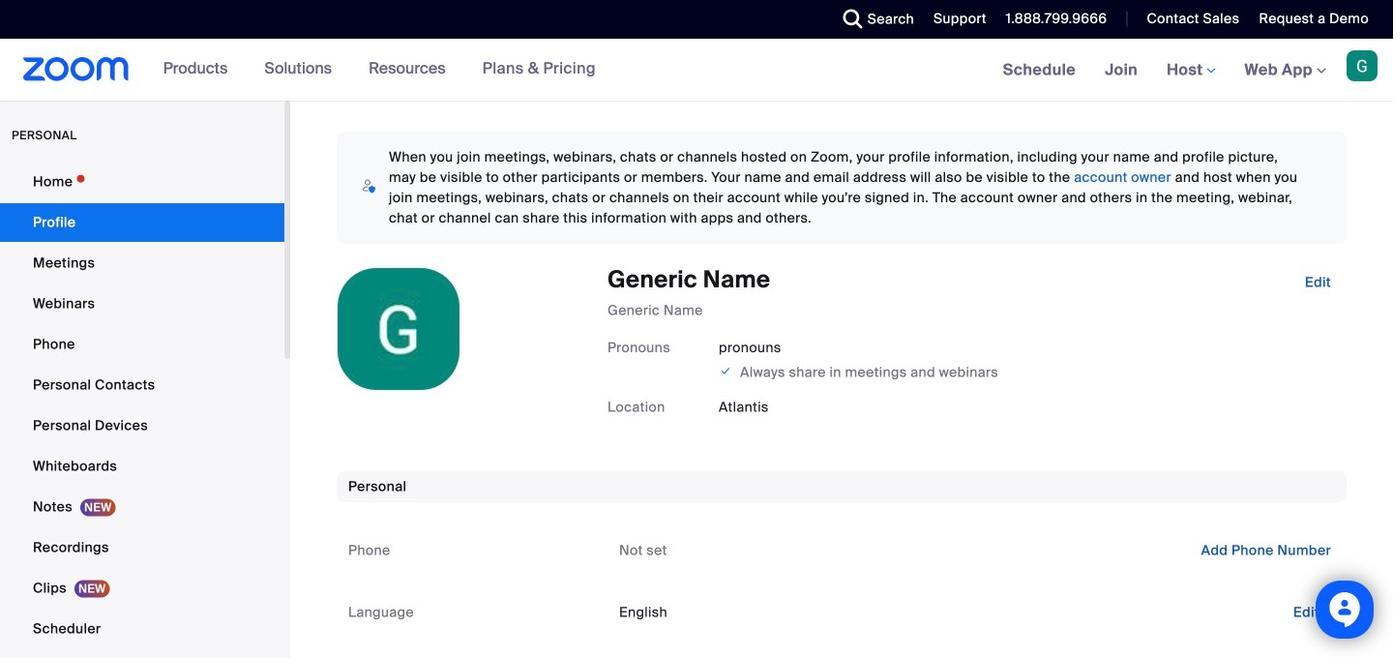 Task type: vqa. For each thing, say whether or not it's contained in the screenshot.
Zoom Logo on the top left of the page
yes



Task type: describe. For each thing, give the bounding box(es) containing it.
meetings navigation
[[989, 39, 1394, 102]]

zoom logo image
[[23, 57, 129, 81]]



Task type: locate. For each thing, give the bounding box(es) containing it.
profile picture image
[[1347, 50, 1378, 81]]

banner
[[0, 39, 1394, 102]]

user photo image
[[338, 268, 460, 390]]

personal menu menu
[[0, 163, 285, 658]]

checked image
[[719, 361, 733, 381]]

product information navigation
[[149, 39, 611, 101]]



